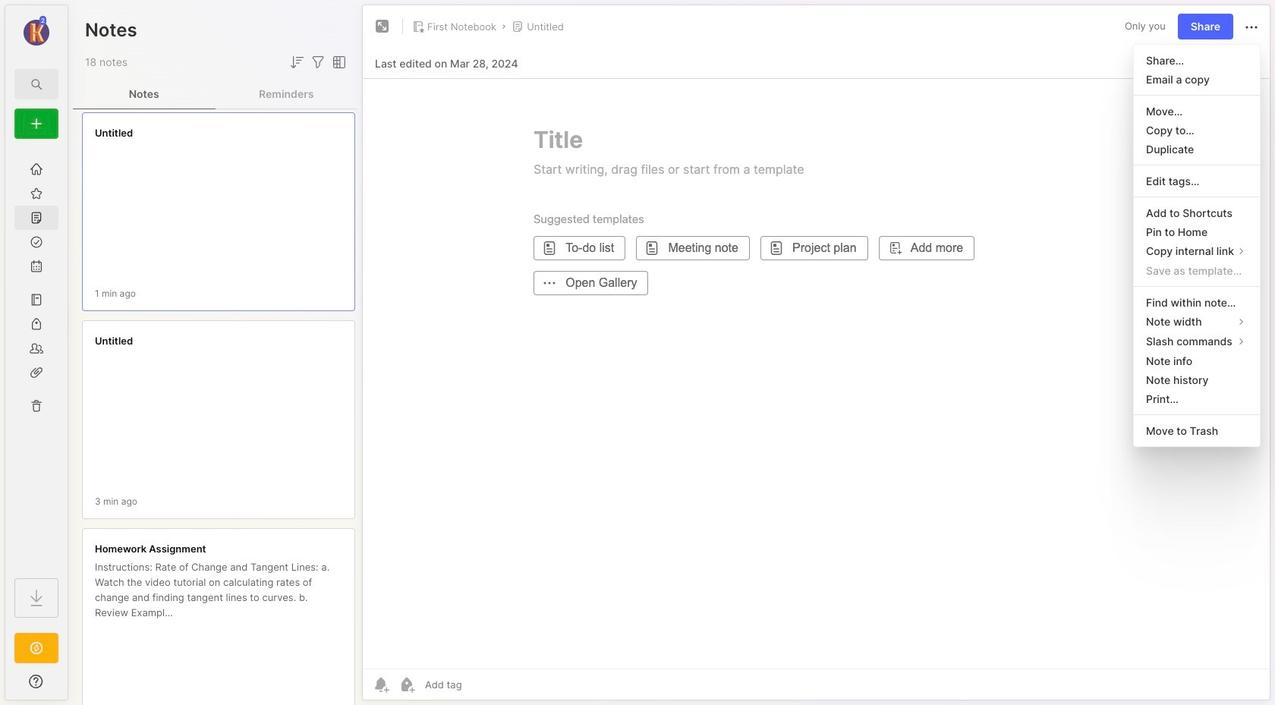 Task type: locate. For each thing, give the bounding box(es) containing it.
More actions field
[[1243, 17, 1261, 36]]

Slash commands field
[[1134, 332, 1260, 351]]

note window element
[[362, 5, 1271, 701]]

Copy internal link field
[[1134, 241, 1260, 261]]

tab list
[[73, 79, 358, 109]]

Note Editor text field
[[363, 78, 1270, 669]]

tree
[[5, 148, 68, 565]]

main element
[[0, 0, 73, 705]]

add tag image
[[398, 676, 416, 694]]

Add tag field
[[424, 678, 538, 692]]



Task type: describe. For each thing, give the bounding box(es) containing it.
WHAT'S NEW field
[[5, 670, 68, 694]]

edit search image
[[27, 75, 46, 93]]

add filters image
[[309, 53, 327, 71]]

Sort options field
[[288, 53, 306, 71]]

expand note image
[[374, 17, 392, 36]]

click to expand image
[[66, 677, 78, 695]]

upgrade image
[[27, 639, 46, 657]]

home image
[[29, 162, 44, 177]]

more actions image
[[1243, 18, 1261, 36]]

View options field
[[327, 53, 348, 71]]

add a reminder image
[[372, 676, 390, 694]]

Account field
[[5, 14, 68, 48]]

Add filters field
[[309, 53, 327, 71]]

Note width field
[[1134, 312, 1260, 332]]

dropdown list menu
[[1134, 51, 1260, 440]]

tree inside the main element
[[5, 148, 68, 565]]



Task type: vqa. For each thing, say whether or not it's contained in the screenshot.
italic image
no



